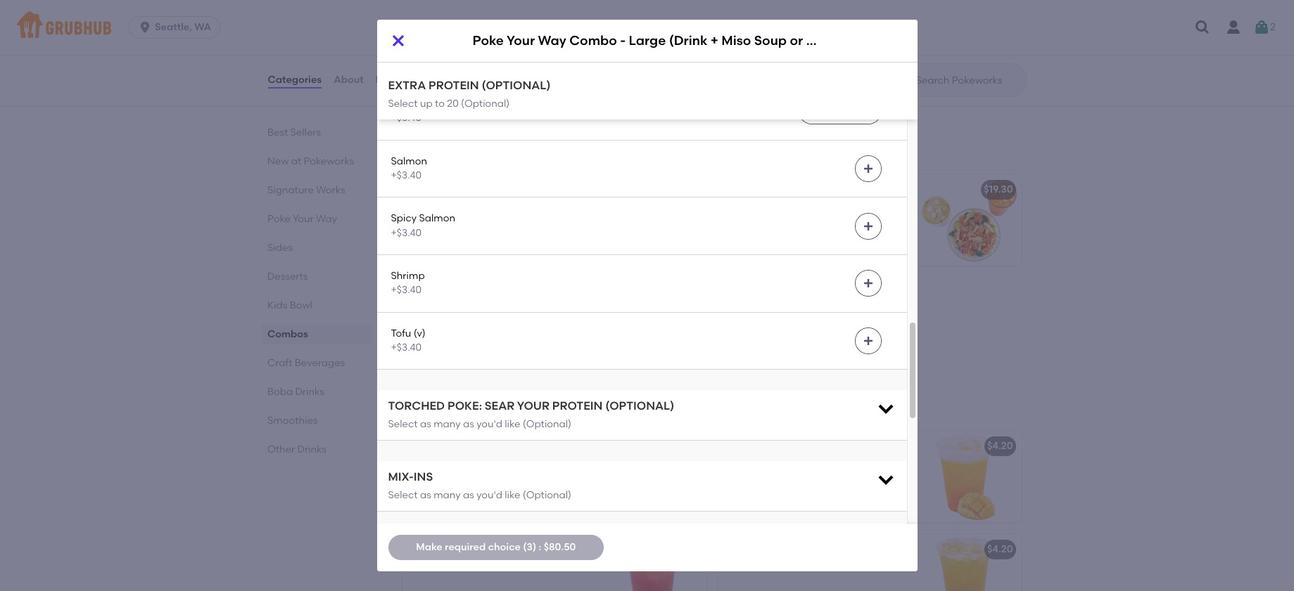 Task type: vqa. For each thing, say whether or not it's contained in the screenshot.
mix-
yes



Task type: locate. For each thing, give the bounding box(es) containing it.
1 vertical spatial to
[[759, 204, 769, 216]]

protein
[[429, 79, 479, 92], [552, 400, 603, 413]]

or
[[790, 33, 803, 49], [452, 50, 462, 62], [651, 287, 661, 299]]

0 horizontal spatial toppings,
[[448, 322, 493, 334]]

1 vertical spatial many
[[434, 489, 461, 501]]

0 vertical spatial input item quantity number field
[[824, 41, 855, 67]]

1 horizontal spatial (optional)
[[605, 400, 674, 413]]

drinks right boba
[[295, 386, 324, 398]]

required
[[445, 542, 486, 554]]

0 horizontal spatial chips)
[[694, 287, 725, 299]]

about button
[[333, 55, 364, 106]]

0 horizontal spatial combo
[[484, 287, 520, 299]]

1 vertical spatial drinks
[[297, 444, 326, 456]]

0 horizontal spatial of
[[562, 307, 571, 319]]

spicy inside 'spicy salmon +$3.40'
[[391, 213, 417, 225]]

poke your way combo - large (drink + miso soup or kettle chips)
[[473, 33, 888, 49], [411, 287, 725, 299]]

lilikoi green tea image
[[916, 535, 1022, 592]]

1 horizontal spatial pokeworks
[[465, 93, 515, 105]]

tofu
[[464, 50, 483, 62]]

0 horizontal spatial protein
[[429, 79, 479, 92]]

+$3.40 inside spicy tuna +$3.40
[[391, 55, 422, 67]]

orange,
[[517, 65, 554, 77]]

select down the torched at the left bottom
[[388, 419, 418, 430]]

2 you'd from the top
[[477, 489, 502, 501]]

0 vertical spatial (optional)
[[482, 79, 551, 92]]

poke your way combo - regular (drink + miso soup or kettle chips) image
[[916, 175, 1022, 266]]

reviews
[[376, 74, 415, 86]]

desserts
[[267, 271, 307, 283]]

1 many from the top
[[434, 419, 461, 430]]

many
[[434, 419, 461, 430], [434, 489, 461, 501]]

1 vertical spatial combos
[[267, 329, 308, 341]]

svg image
[[1194, 19, 1211, 36], [138, 20, 152, 34], [390, 32, 406, 49], [876, 399, 896, 419]]

to
[[435, 97, 445, 109], [759, 204, 769, 216]]

protein down corn,
[[429, 79, 479, 92]]

(optional) down the surimi
[[461, 97, 510, 109]]

0 horizontal spatial pokeworks
[[303, 156, 354, 167]]

up inside mix up to 2 proteins with your choice of base, mix-ins, toppings, and flavor.
[[744, 204, 757, 216]]

poke up tofu
[[473, 33, 504, 49]]

protein inside extra protein (optional) select up to 20 (optional)
[[429, 79, 479, 92]]

+$3.40 inside salmon +$3.40
[[391, 170, 422, 182]]

many down lilikoi lemonade
[[434, 489, 461, 501]]

salmon inside 'spicy salmon +$3.40'
[[419, 213, 455, 225]]

combos down kids bowl at the left
[[267, 329, 308, 341]]

0 vertical spatial with
[[486, 50, 506, 62]]

lilikoi lemonade image
[[601, 432, 706, 523]]

to left 20
[[435, 97, 445, 109]]

ins, right 'mix'
[[430, 322, 445, 334]]

1 horizontal spatial toppings,
[[805, 218, 850, 230]]

signature works combo (drink + miso soup or kettle chips) image
[[601, 175, 706, 266]]

1 vertical spatial -
[[522, 287, 527, 299]]

shrimp
[[391, 270, 425, 282]]

1 select from the top
[[388, 97, 418, 109]]

you'd inside torched poke: sear your protein (optional) select as many as you'd like (optional)
[[477, 419, 502, 430]]

like down sear
[[505, 419, 520, 430]]

0 vertical spatial flavor.
[[726, 232, 755, 244]]

- up three proteins with your choice of mix ins, toppings, and flavor.
[[522, 287, 527, 299]]

1 horizontal spatial protein
[[552, 400, 603, 413]]

kids bowl
[[267, 300, 312, 312]]

0 vertical spatial drinks
[[295, 386, 324, 398]]

20
[[447, 97, 459, 109]]

1 like from the top
[[505, 419, 520, 430]]

salmon down the flame-
[[391, 155, 427, 167]]

beverages up lilikoi lemonade
[[442, 399, 520, 416]]

2 vertical spatial (optional)
[[523, 489, 572, 501]]

+$3.40 inside 'spicy salmon +$3.40'
[[391, 227, 422, 239]]

up up base,
[[744, 204, 757, 216]]

1 vertical spatial (drink
[[559, 287, 588, 299]]

large up three proteins with your choice of mix ins, toppings, and flavor.
[[529, 287, 557, 299]]

select down 'mix-' at the left of page
[[388, 489, 418, 501]]

poke
[[473, 33, 504, 49], [267, 213, 290, 225], [411, 287, 434, 299]]

2 vertical spatial select
[[388, 489, 418, 501]]

+$3.40 up shrimp
[[391, 227, 422, 239]]

ins
[[414, 471, 433, 484]]

1 +$3.40 from the top
[[391, 55, 422, 67]]

2 vertical spatial with
[[482, 307, 502, 319]]

toppings, inside mix up to 2 proteins with your choice of base, mix-ins, toppings, and flavor.
[[805, 218, 850, 230]]

your down signature works
[[292, 213, 313, 225]]

1 horizontal spatial combo
[[570, 33, 617, 49]]

spicy inside spicy tuna +$3.40
[[391, 41, 417, 52]]

craft beverages up the boba drinks
[[267, 358, 345, 369]]

poke up sides
[[267, 213, 290, 225]]

boba
[[267, 386, 293, 398]]

0 vertical spatial many
[[434, 419, 461, 430]]

2 spicy from the top
[[391, 213, 417, 225]]

torched poke: sear your protein (optional) select as many as you'd like (optional)
[[388, 400, 674, 430]]

(optional) inside torched poke: sear your protein (optional) select as many as you'd like (optional)
[[605, 400, 674, 413]]

poke your way
[[267, 213, 337, 225]]

many up lilikoi lemonade
[[434, 419, 461, 430]]

(optional) down your
[[523, 419, 572, 430]]

1 vertical spatial up
[[744, 204, 757, 216]]

1 spicy from the top
[[391, 41, 417, 52]]

like
[[505, 419, 520, 430], [505, 489, 520, 501]]

0 horizontal spatial or
[[452, 50, 462, 62]]

chips)
[[847, 33, 888, 49], [694, 287, 725, 299]]

0 vertical spatial salmon
[[465, 98, 501, 110]]

1 vertical spatial miso
[[599, 287, 622, 299]]

1 vertical spatial poke your way combo - large (drink + miso soup or kettle chips)
[[411, 287, 725, 299]]

of inside three proteins with your choice of mix ins, toppings, and flavor.
[[562, 307, 571, 319]]

new
[[267, 156, 288, 167]]

toppings, right 'mix-'
[[805, 218, 850, 230]]

cooked
[[425, 98, 462, 110]]

+$3.40 down shrimp
[[391, 285, 422, 296]]

corn,
[[441, 65, 465, 77]]

and inside mix up to 2 proteins with your choice of base, mix-ins, toppings, and flavor.
[[852, 218, 871, 230]]

(optional) inside extra protein (optional) select up to 20 (optional)
[[482, 79, 551, 92]]

you'd
[[477, 419, 502, 430], [477, 489, 502, 501]]

tuna
[[419, 41, 442, 52]]

4 +$3.40 from the top
[[391, 227, 422, 239]]

pokeworks inside chicken or tofu with white rice, sweet corn, mandarin orange, edamame, surimi salad, wonton crisps, and pokeworks classic
[[465, 93, 515, 105]]

0 horizontal spatial combos
[[267, 329, 308, 341]]

craft beverages
[[267, 358, 345, 369], [399, 399, 520, 416]]

your up white
[[507, 33, 535, 49]]

$4.20
[[672, 441, 698, 453], [987, 441, 1013, 453], [987, 544, 1013, 556]]

of
[[726, 218, 735, 230], [562, 307, 571, 319]]

0 vertical spatial or
[[790, 33, 803, 49]]

spicy salmon +$3.40
[[391, 213, 455, 239]]

:
[[539, 542, 541, 554]]

svg image inside 2 button
[[1253, 19, 1270, 36]]

3 +$3.40 from the top
[[391, 170, 422, 182]]

0 vertical spatial spicy
[[391, 41, 417, 52]]

drinks for other drinks
[[297, 444, 326, 456]]

1 horizontal spatial and
[[495, 322, 514, 334]]

best sellers
[[267, 127, 321, 139]]

0 horizontal spatial poke
[[267, 213, 290, 225]]

select inside extra protein (optional) select up to 20 (optional)
[[388, 97, 418, 109]]

+$3.40 up the reviews at the left
[[391, 55, 422, 67]]

at
[[291, 156, 301, 167]]

1 you'd from the top
[[477, 419, 502, 430]]

0 vertical spatial large
[[629, 33, 666, 49]]

you'd down sear
[[477, 419, 502, 430]]

0 vertical spatial craft beverages
[[267, 358, 345, 369]]

0 horizontal spatial large
[[529, 287, 557, 299]]

as down lilikoi lemonade
[[463, 489, 474, 501]]

(optional)
[[461, 97, 510, 109], [523, 419, 572, 430], [523, 489, 572, 501]]

pokeworks down the surimi
[[465, 93, 515, 105]]

lemonade down poke:
[[441, 441, 492, 453]]

0 horizontal spatial up
[[420, 97, 433, 109]]

(optional)
[[482, 79, 551, 92], [605, 400, 674, 413]]

salmon down salmon +$3.40 on the left top
[[419, 213, 455, 225]]

1 vertical spatial craft
[[399, 399, 439, 416]]

salmon inside "flame-cooked salmon +$3.40"
[[465, 98, 501, 110]]

0 vertical spatial ins,
[[787, 218, 803, 230]]

drinks
[[295, 386, 324, 398], [297, 444, 326, 456]]

spicy down salmon +$3.40 on the left top
[[391, 213, 417, 225]]

pokeworks
[[465, 93, 515, 105], [303, 156, 354, 167]]

way
[[538, 33, 566, 49], [316, 213, 337, 225], [460, 287, 482, 299]]

white
[[508, 50, 534, 62]]

(optional) inside torched poke: sear your protein (optional) select as many as you'd like (optional)
[[523, 419, 572, 430]]

0 vertical spatial choice
[[866, 204, 898, 216]]

categories button
[[267, 55, 322, 106]]

0 vertical spatial toppings,
[[805, 218, 850, 230]]

salmon
[[465, 98, 501, 110], [391, 155, 427, 167], [419, 213, 455, 225]]

2
[[1270, 21, 1276, 33], [771, 204, 777, 216]]

signature works
[[267, 184, 345, 196]]

input item quantity number field for flame-cooked salmon
[[824, 99, 855, 124]]

0 vertical spatial of
[[726, 218, 735, 230]]

1 vertical spatial beverages
[[442, 399, 520, 416]]

+$3.40 down tofu
[[391, 342, 422, 354]]

1 horizontal spatial craft beverages
[[399, 399, 520, 416]]

+$3.40 down the flame-
[[391, 112, 422, 124]]

2 horizontal spatial your
[[507, 33, 535, 49]]

toppings,
[[805, 218, 850, 230], [448, 322, 493, 334]]

- left $7.80
[[620, 33, 626, 49]]

+
[[694, 30, 700, 42], [711, 33, 719, 49], [591, 287, 597, 299]]

Input item quantity number field
[[824, 41, 855, 67], [824, 99, 855, 124]]

your
[[507, 33, 535, 49], [292, 213, 313, 225], [436, 287, 458, 299]]

flavor. inside mix up to 2 proteins with your choice of base, mix-ins, toppings, and flavor.
[[726, 232, 755, 244]]

2 horizontal spatial and
[[852, 218, 871, 230]]

2 vertical spatial poke
[[411, 287, 434, 299]]

to inside extra protein (optional) select up to 20 (optional)
[[435, 97, 445, 109]]

1 vertical spatial way
[[316, 213, 337, 225]]

craft beverages up lilikoi lemonade
[[399, 399, 520, 416]]

(optional) up :
[[523, 489, 572, 501]]

way up rice,
[[538, 33, 566, 49]]

0 vertical spatial like
[[505, 419, 520, 430]]

protein right your
[[552, 400, 603, 413]]

Search Pokeworks search field
[[915, 74, 1022, 87]]

mix
[[726, 204, 742, 216]]

way down the works
[[316, 213, 337, 225]]

proteins inside three proteins with your choice of mix ins, toppings, and flavor.
[[440, 307, 479, 319]]

0 vertical spatial your
[[843, 204, 863, 216]]

svg image
[[1253, 19, 1270, 36], [806, 48, 817, 60], [806, 106, 817, 117], [862, 163, 874, 175], [862, 221, 874, 232], [862, 278, 874, 289], [862, 336, 874, 347], [876, 470, 896, 490]]

0 horizontal spatial your
[[292, 213, 313, 225]]

poke up three
[[411, 287, 434, 299]]

2 inside mix up to 2 proteins with your choice of base, mix-ins, toppings, and flavor.
[[771, 204, 777, 216]]

2 vertical spatial choice
[[488, 542, 521, 554]]

craft up boba
[[267, 358, 292, 369]]

mix-ins select as many as you'd like (optional)
[[388, 471, 572, 501]]

proteins up 'mix-'
[[779, 204, 818, 216]]

0 horizontal spatial craft
[[267, 358, 292, 369]]

1 horizontal spatial large
[[629, 33, 666, 49]]

large left $7.80
[[629, 33, 666, 49]]

6 +$3.40 from the top
[[391, 342, 422, 354]]

lemonade left (3)
[[467, 544, 518, 556]]

like inside mix-ins select as many as you'd like (optional)
[[505, 489, 520, 501]]

1 vertical spatial kettle
[[663, 287, 692, 299]]

proteins
[[779, 204, 818, 216], [440, 307, 479, 319]]

to inside mix up to 2 proteins with your choice of base, mix-ins, toppings, and flavor.
[[759, 204, 769, 216]]

0 horizontal spatial kettle
[[663, 287, 692, 299]]

1 vertical spatial proteins
[[440, 307, 479, 319]]

combos down "flame-cooked salmon +$3.40"
[[399, 142, 461, 159]]

choice
[[866, 204, 898, 216], [527, 307, 559, 319], [488, 542, 521, 554]]

(drink
[[669, 33, 708, 49], [559, 287, 588, 299]]

choice inside mix up to 2 proteins with your choice of base, mix-ins, toppings, and flavor.
[[866, 204, 898, 216]]

1 horizontal spatial your
[[436, 287, 458, 299]]

1 vertical spatial ins,
[[430, 322, 445, 334]]

drinks right the other
[[297, 444, 326, 456]]

2 like from the top
[[505, 489, 520, 501]]

pokeworks up the works
[[303, 156, 354, 167]]

craft up "lilikoi"
[[399, 399, 439, 416]]

proteins right three
[[440, 307, 479, 319]]

rice,
[[536, 50, 557, 62]]

1 horizontal spatial flavor.
[[726, 232, 755, 244]]

1 horizontal spatial or
[[651, 287, 661, 299]]

1 vertical spatial you'd
[[477, 489, 502, 501]]

0 horizontal spatial ins,
[[430, 322, 445, 334]]

1 vertical spatial chips)
[[694, 287, 725, 299]]

strawberry lemonade image
[[601, 535, 706, 592]]

2 select from the top
[[388, 419, 418, 430]]

0 vertical spatial way
[[538, 33, 566, 49]]

1 horizontal spatial miso
[[722, 33, 751, 49]]

0 horizontal spatial craft beverages
[[267, 358, 345, 369]]

combos
[[399, 142, 461, 159], [267, 329, 308, 341]]

1 vertical spatial select
[[388, 419, 418, 430]]

proteins inside mix up to 2 proteins with your choice of base, mix-ins, toppings, and flavor.
[[779, 204, 818, 216]]

three
[[411, 307, 438, 319]]

1 vertical spatial your
[[292, 213, 313, 225]]

way up three proteins with your choice of mix ins, toppings, and flavor.
[[460, 287, 482, 299]]

salmon down the surimi
[[465, 98, 501, 110]]

up inside extra protein (optional) select up to 20 (optional)
[[420, 97, 433, 109]]

boba drinks
[[267, 386, 324, 398]]

0 horizontal spatial -
[[522, 287, 527, 299]]

0 vertical spatial poke
[[473, 33, 504, 49]]

0 vertical spatial -
[[620, 33, 626, 49]]

2 +$3.40 from the top
[[391, 112, 422, 124]]

lilikoi lemonade
[[411, 441, 492, 453]]

salad,
[[497, 79, 526, 91]]

kettle
[[806, 33, 844, 49], [663, 287, 692, 299]]

2 many from the top
[[434, 489, 461, 501]]

select
[[388, 97, 418, 109], [388, 419, 418, 430], [388, 489, 418, 501]]

0 vertical spatial chips)
[[847, 33, 888, 49]]

you'd up make required choice (3) : $80.50
[[477, 489, 502, 501]]

0 vertical spatial (optional)
[[461, 97, 510, 109]]

1 horizontal spatial beverages
[[442, 399, 520, 416]]

mix up to 2 proteins with your choice of base, mix-ins, toppings, and flavor.
[[726, 204, 898, 244]]

craft
[[267, 358, 292, 369], [399, 399, 439, 416]]

(optional) inside extra protein (optional) select up to 20 (optional)
[[461, 97, 510, 109]]

kids
[[267, 300, 287, 312]]

2 input item quantity number field from the top
[[824, 99, 855, 124]]

choice inside three proteins with your choice of mix ins, toppings, and flavor.
[[527, 307, 559, 319]]

+$3.40 up 'spicy salmon +$3.40'
[[391, 170, 422, 182]]

lemonade right mango
[[762, 441, 814, 453]]

1 horizontal spatial 2
[[1270, 21, 1276, 33]]

3 select from the top
[[388, 489, 418, 501]]

like inside torched poke: sear your protein (optional) select as many as you'd like (optional)
[[505, 419, 520, 430]]

wa
[[194, 21, 211, 33]]

your inside three proteins with your choice of mix ins, toppings, and flavor.
[[504, 307, 525, 319]]

select down extra
[[388, 97, 418, 109]]

to up 'mix-'
[[759, 204, 769, 216]]

miso
[[722, 33, 751, 49], [599, 287, 622, 299]]

ins, right base,
[[787, 218, 803, 230]]

main navigation navigation
[[0, 0, 1294, 55]]

1 input item quantity number field from the top
[[824, 41, 855, 67]]

1 vertical spatial your
[[504, 307, 525, 319]]

2 vertical spatial salmon
[[419, 213, 455, 225]]

surimi
[[466, 79, 494, 91]]

up down edamame,
[[420, 97, 433, 109]]

+$3.40
[[391, 55, 422, 67], [391, 112, 422, 124], [391, 170, 422, 182], [391, 227, 422, 239], [391, 285, 422, 296], [391, 342, 422, 354]]

$7.80
[[670, 30, 694, 42]]

combo
[[570, 33, 617, 49], [484, 287, 520, 299]]

edamame,
[[411, 79, 463, 91]]

0 horizontal spatial beverages
[[294, 358, 345, 369]]

spicy left tuna
[[391, 41, 417, 52]]

beverages up the boba drinks
[[294, 358, 345, 369]]

seattle, wa
[[155, 21, 211, 33]]

toppings, right (v)
[[448, 322, 493, 334]]

2 horizontal spatial choice
[[866, 204, 898, 216]]

1 vertical spatial toppings,
[[448, 322, 493, 334]]

1 vertical spatial 2
[[771, 204, 777, 216]]

like up make required choice (3) : $80.50
[[505, 489, 520, 501]]

your up three
[[436, 287, 458, 299]]

0 horizontal spatial (optional)
[[482, 79, 551, 92]]

spicy for spicy tuna
[[391, 41, 417, 52]]

0 horizontal spatial proteins
[[440, 307, 479, 319]]

1 vertical spatial protein
[[552, 400, 603, 413]]

sellers
[[290, 127, 321, 139]]

5 +$3.40 from the top
[[391, 285, 422, 296]]

+$3.40 inside "flame-cooked salmon +$3.40"
[[391, 112, 422, 124]]

1 vertical spatial of
[[562, 307, 571, 319]]

-
[[620, 33, 626, 49], [522, 287, 527, 299]]

1 vertical spatial or
[[452, 50, 462, 62]]

sweet
[[411, 65, 439, 77]]

lemonade inside button
[[467, 544, 518, 556]]

your
[[843, 204, 863, 216], [504, 307, 525, 319]]

0 vertical spatial to
[[435, 97, 445, 109]]



Task type: describe. For each thing, give the bounding box(es) containing it.
toppings, inside three proteins with your choice of mix ins, toppings, and flavor.
[[448, 322, 493, 334]]

many inside torched poke: sear your protein (optional) select as many as you'd like (optional)
[[434, 419, 461, 430]]

(optional) inside mix-ins select as many as you'd like (optional)
[[523, 489, 572, 501]]

2 vertical spatial or
[[651, 287, 661, 299]]

1 horizontal spatial kettle
[[806, 33, 844, 49]]

ins, inside mix up to 2 proteins with your choice of base, mix-ins, toppings, and flavor.
[[787, 218, 803, 230]]

(v)
[[414, 328, 426, 340]]

$19.30
[[984, 184, 1013, 196]]

select inside mix-ins select as many as you'd like (optional)
[[388, 489, 418, 501]]

0 vertical spatial miso
[[722, 33, 751, 49]]

strawberry lemonade
[[411, 544, 518, 556]]

as down the torched at the left bottom
[[420, 419, 431, 430]]

lemonade for mango lemonade
[[762, 441, 814, 453]]

drinks for boba drinks
[[295, 386, 324, 398]]

2 horizontal spatial poke
[[473, 33, 504, 49]]

0 horizontal spatial miso
[[599, 287, 622, 299]]

poke:
[[448, 400, 482, 413]]

three proteins with your choice of mix ins, toppings, and flavor.
[[411, 307, 571, 334]]

works
[[316, 184, 345, 196]]

$7.80 +
[[670, 30, 700, 42]]

0 vertical spatial soup
[[754, 33, 787, 49]]

base,
[[738, 218, 764, 230]]

1 vertical spatial soup
[[624, 287, 648, 299]]

+$3.40 inside 'tofu (v) +$3.40'
[[391, 342, 422, 354]]

sides
[[267, 242, 292, 254]]

0 horizontal spatial choice
[[488, 542, 521, 554]]

you'd inside mix-ins select as many as you'd like (optional)
[[477, 489, 502, 501]]

+$3.40 inside shrimp +$3.40
[[391, 285, 422, 296]]

and inside three proteins with your choice of mix ins, toppings, and flavor.
[[495, 322, 514, 334]]

0 horizontal spatial way
[[316, 213, 337, 225]]

best
[[267, 127, 288, 139]]

flavor. inside three proteins with your choice of mix ins, toppings, and flavor.
[[516, 322, 545, 334]]

2 button
[[1253, 15, 1276, 40]]

other
[[267, 444, 295, 456]]

chicken or tofu with white rice, sweet corn, mandarin orange, edamame, surimi salad, wonton crisps, and pokeworks classic
[[411, 50, 564, 105]]

protein inside torched poke: sear your protein (optional) select as many as you'd like (optional)
[[552, 400, 603, 413]]

classic
[[517, 93, 552, 105]]

1 horizontal spatial +
[[694, 30, 700, 42]]

wonton
[[528, 79, 564, 91]]

many inside mix-ins select as many as you'd like (optional)
[[434, 489, 461, 501]]

1 vertical spatial salmon
[[391, 155, 427, 167]]

2 vertical spatial your
[[436, 287, 458, 299]]

0 vertical spatial your
[[507, 33, 535, 49]]

poke your way combo - large (drink + miso soup or kettle chips) image
[[601, 278, 706, 370]]

flame-cooked salmon +$3.40
[[391, 98, 501, 124]]

0 horizontal spatial (drink
[[559, 287, 588, 299]]

mandarin
[[468, 65, 515, 77]]

mango lemonade
[[726, 441, 814, 453]]

mix-
[[766, 218, 787, 230]]

1 horizontal spatial craft
[[399, 399, 439, 416]]

and inside chicken or tofu with white rice, sweet corn, mandarin orange, edamame, surimi salad, wonton crisps, and pokeworks classic
[[443, 93, 462, 105]]

smoothies
[[267, 415, 317, 427]]

mango lemonade image
[[916, 432, 1022, 523]]

svg image inside seattle, wa button
[[138, 20, 152, 34]]

make
[[416, 542, 443, 554]]

1 vertical spatial large
[[529, 287, 557, 299]]

1 horizontal spatial chips)
[[847, 33, 888, 49]]

crisps,
[[411, 93, 441, 105]]

with inside three proteins with your choice of mix ins, toppings, and flavor.
[[482, 307, 502, 319]]

lemonade for lilikoi lemonade
[[441, 441, 492, 453]]

2 horizontal spatial +
[[711, 33, 719, 49]]

signature
[[267, 184, 313, 196]]

flame-
[[391, 98, 425, 110]]

your inside mix up to 2 proteins with your choice of base, mix-ins, toppings, and flavor.
[[843, 204, 863, 216]]

lemonade for strawberry lemonade
[[467, 544, 518, 556]]

reviews button
[[375, 55, 415, 106]]

$4.20 for lilikoi lemonade
[[672, 441, 698, 453]]

spicy tuna +$3.40
[[391, 41, 442, 67]]

strawberry
[[411, 544, 464, 556]]

1 vertical spatial pokeworks
[[303, 156, 354, 167]]

$4.20 inside button
[[987, 544, 1013, 556]]

extra
[[388, 79, 426, 92]]

lilikoi
[[411, 441, 438, 453]]

0 horizontal spatial +
[[591, 287, 597, 299]]

categories
[[268, 74, 322, 86]]

$4.20 for mango lemonade
[[987, 441, 1013, 453]]

new at pokeworks
[[267, 156, 354, 167]]

chicken
[[411, 50, 450, 62]]

extra protein (optional) select up to 20 (optional)
[[388, 79, 551, 109]]

0 vertical spatial poke your way combo - large (drink + miso soup or kettle chips)
[[473, 33, 888, 49]]

as down the ins
[[420, 489, 431, 501]]

seattle,
[[155, 21, 192, 33]]

with inside mix up to 2 proteins with your choice of base, mix-ins, toppings, and flavor.
[[820, 204, 840, 216]]

spicy for spicy salmon
[[391, 213, 417, 225]]

select inside torched poke: sear your protein (optional) select as many as you'd like (optional)
[[388, 419, 418, 430]]

other drinks
[[267, 444, 326, 456]]

bowl
[[289, 300, 312, 312]]

mango
[[726, 441, 760, 453]]

torched
[[388, 400, 445, 413]]

or inside chicken or tofu with white rice, sweet corn, mandarin orange, edamame, surimi salad, wonton crisps, and pokeworks classic
[[452, 50, 462, 62]]

1 vertical spatial combo
[[484, 287, 520, 299]]

1 vertical spatial poke
[[267, 213, 290, 225]]

about
[[334, 74, 364, 86]]

make required choice (3) : $80.50
[[416, 542, 576, 554]]

as down poke:
[[463, 419, 474, 430]]

ins, inside three proteins with your choice of mix ins, toppings, and flavor.
[[430, 322, 445, 334]]

kids bowl image
[[601, 21, 706, 113]]

tofu
[[391, 328, 411, 340]]

1 horizontal spatial way
[[460, 287, 482, 299]]

1 horizontal spatial (drink
[[669, 33, 708, 49]]

salmon +$3.40
[[391, 155, 427, 182]]

your
[[517, 400, 550, 413]]

mix
[[411, 322, 428, 334]]

2 horizontal spatial way
[[538, 33, 566, 49]]

strawberry lemonade button
[[402, 535, 706, 592]]

$80.50
[[544, 542, 576, 554]]

0 vertical spatial combos
[[399, 142, 461, 159]]

0 vertical spatial craft
[[267, 358, 292, 369]]

sear
[[485, 400, 515, 413]]

input item quantity number field for spicy tuna
[[824, 41, 855, 67]]

mix-
[[388, 471, 414, 484]]

2 horizontal spatial or
[[790, 33, 803, 49]]

1 horizontal spatial -
[[620, 33, 626, 49]]

tofu (v) +$3.40
[[391, 328, 426, 354]]

2 inside button
[[1270, 21, 1276, 33]]

$4.20 button
[[717, 535, 1022, 592]]

with inside chicken or tofu with white rice, sweet corn, mandarin orange, edamame, surimi salad, wonton crisps, and pokeworks classic
[[486, 50, 506, 62]]

shrimp +$3.40
[[391, 270, 425, 296]]

of inside mix up to 2 proteins with your choice of base, mix-ins, toppings, and flavor.
[[726, 218, 735, 230]]

seattle, wa button
[[129, 16, 226, 39]]

(3)
[[523, 542, 536, 554]]



